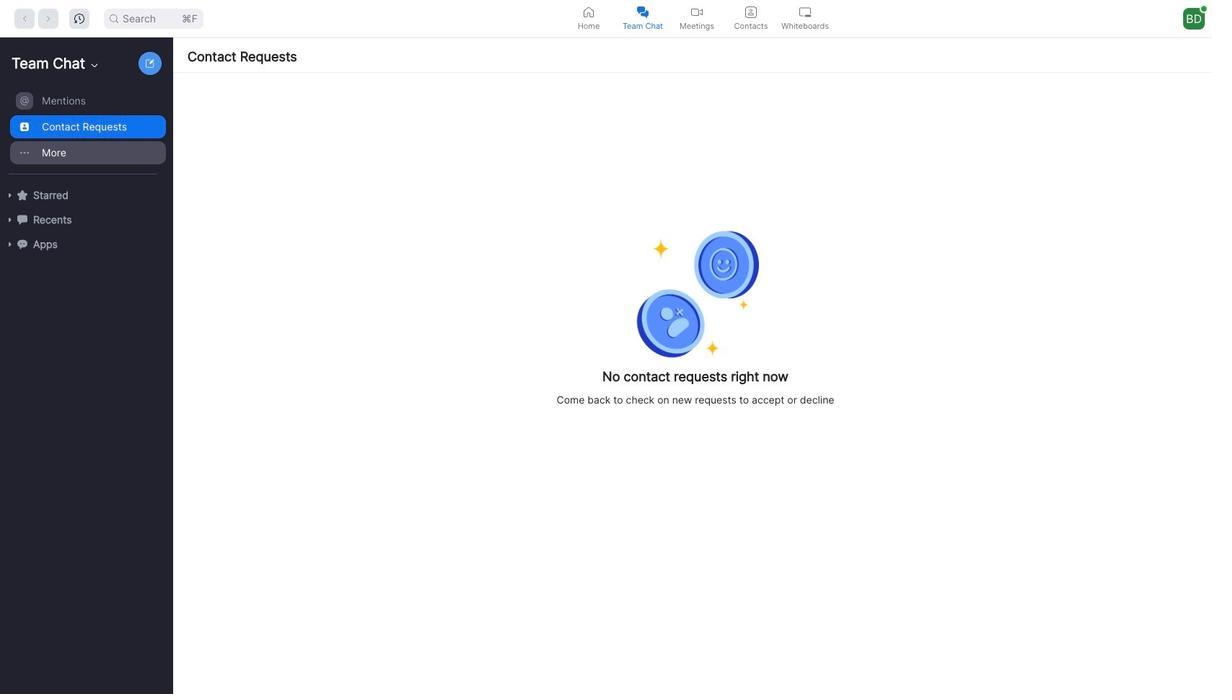Task type: locate. For each thing, give the bounding box(es) containing it.
triangle right image for apps "tree item" on the top left of the page
[[6, 240, 14, 249]]

magnifier image
[[110, 14, 118, 23], [110, 14, 118, 23]]

profile contact image
[[745, 6, 757, 18]]

tree
[[0, 87, 170, 271]]

star image
[[17, 190, 27, 200], [17, 190, 27, 200]]

profile contact image
[[745, 6, 757, 18]]

history image
[[74, 13, 84, 23]]

team chat image
[[637, 6, 649, 18], [637, 6, 649, 18]]

video on image
[[691, 6, 703, 18], [691, 6, 703, 18]]

starred tree item
[[6, 183, 166, 208]]

new image
[[146, 59, 154, 68], [146, 59, 154, 68]]

triangle right image for chat icon
[[6, 216, 14, 224]]

triangle right image
[[6, 216, 14, 224], [6, 216, 14, 224], [6, 240, 14, 249]]

triangle right image
[[6, 191, 14, 200], [6, 191, 14, 200], [6, 240, 14, 249]]

chatbot image
[[17, 239, 27, 249], [17, 239, 27, 249]]

group
[[0, 88, 166, 175]]

recents tree item
[[6, 208, 166, 232]]

apps tree item
[[6, 232, 166, 257]]

triangle right image inside apps "tree item"
[[6, 240, 14, 249]]

tab list
[[562, 0, 832, 37]]

whiteboard small image
[[799, 6, 811, 18], [799, 6, 811, 18]]

chat image
[[17, 215, 27, 225]]

home small image
[[583, 6, 595, 18], [583, 6, 595, 18]]

online image
[[1201, 6, 1207, 11]]

chevron down small image
[[89, 60, 100, 71], [89, 60, 100, 71]]



Task type: describe. For each thing, give the bounding box(es) containing it.
triangle right image for starred tree item
[[6, 191, 14, 200]]

history image
[[74, 13, 84, 23]]

triangle right image for chat image
[[6, 216, 14, 224]]

chat image
[[17, 215, 27, 225]]

online image
[[1201, 6, 1207, 11]]

triangle right image inside apps "tree item"
[[6, 240, 14, 249]]



Task type: vqa. For each thing, say whether or not it's contained in the screenshot.
Video Camera On image
no



